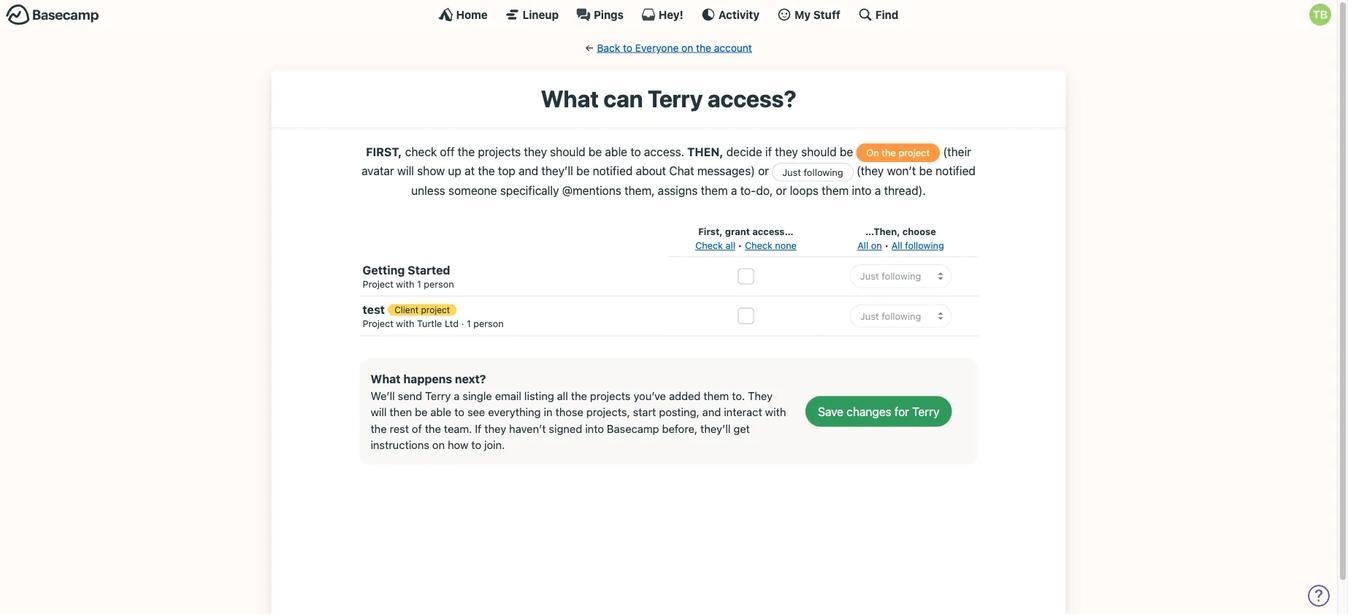 Task type: locate. For each thing, give the bounding box(es) containing it.
0 horizontal spatial on
[[432, 439, 445, 452]]

with down 'client'
[[396, 318, 415, 329]]

0 vertical spatial will
[[397, 164, 414, 178]]

check down first,
[[696, 240, 723, 251]]

avatar
[[362, 164, 394, 178]]

terry
[[648, 85, 703, 113], [425, 389, 451, 402]]

what
[[541, 85, 599, 113], [371, 372, 401, 386]]

or
[[758, 164, 769, 178], [776, 183, 787, 197]]

first,
[[366, 145, 402, 158]]

(their avatar will show up at the top and they'll be notified about chat messages)           or
[[362, 145, 972, 178]]

check none button
[[745, 239, 797, 253]]

0 vertical spatial 1
[[417, 278, 421, 289]]

• down …then,
[[885, 240, 889, 251]]

0 vertical spatial project
[[363, 278, 394, 289]]

…then, choose all on • all following
[[858, 226, 944, 251]]

1 horizontal spatial all
[[892, 240, 903, 251]]

projects up top
[[478, 145, 521, 158]]

will
[[397, 164, 414, 178], [371, 406, 387, 419]]

1 horizontal spatial or
[[776, 183, 787, 197]]

they'll inside what happens next? we'll send terry a single email listing all the projects you've added them to.                    they will then be able to see everything in those projects, start posting, and interact with the rest of the team.                   if they haven't signed into basecamp before, they'll get instructions on how to join.
[[701, 422, 731, 435]]

1 vertical spatial what
[[371, 372, 401, 386]]

what left the can at the left top of the page
[[541, 85, 599, 113]]

←
[[585, 42, 594, 54]]

should up just following at top
[[801, 145, 837, 158]]

1 horizontal spatial person
[[474, 318, 504, 329]]

send
[[398, 389, 422, 402]]

1 horizontal spatial 1
[[467, 318, 471, 329]]

1 horizontal spatial what
[[541, 85, 599, 113]]

and
[[519, 164, 539, 178], [703, 406, 721, 419]]

a left 'to-'
[[731, 183, 737, 197]]

on the project
[[867, 147, 930, 158]]

happens
[[404, 372, 452, 386]]

with down they at the bottom right of the page
[[765, 406, 786, 419]]

do,
[[756, 183, 773, 197]]

1 vertical spatial projects
[[590, 389, 631, 402]]

with inside what happens next? we'll send terry a single email listing all the projects you've added them to.                    they will then be able to see everything in those projects, start posting, and interact with the rest of the team.                   if they haven't signed into basecamp before, they'll get instructions on how to join.
[[765, 406, 786, 419]]

getting started project                             with 1 person
[[363, 263, 454, 289]]

the
[[696, 42, 712, 54], [458, 145, 475, 158], [882, 147, 896, 158], [478, 164, 495, 178], [571, 389, 587, 402], [371, 422, 387, 435], [425, 422, 441, 435]]

pings
[[594, 8, 624, 21]]

0 horizontal spatial will
[[371, 406, 387, 419]]

1 down started
[[417, 278, 421, 289]]

them
[[701, 183, 728, 197], [822, 183, 849, 197], [704, 389, 729, 402]]

my
[[795, 8, 811, 21]]

0 vertical spatial project
[[899, 147, 930, 158]]

0 horizontal spatial project
[[421, 305, 450, 315]]

following up the 'loops' on the top right
[[804, 167, 844, 177]]

terry down back to everyone on the account link at top
[[648, 85, 703, 113]]

check
[[405, 145, 437, 158]]

0 horizontal spatial and
[[519, 164, 539, 178]]

up
[[448, 164, 462, 178]]

0 horizontal spatial following
[[804, 167, 844, 177]]

0 horizontal spatial check
[[696, 240, 723, 251]]

to down if
[[472, 439, 482, 452]]

1 right ·
[[467, 318, 471, 329]]

they right the "if"
[[775, 145, 798, 158]]

0 horizontal spatial •
[[738, 240, 743, 251]]

with inside getting started project                             with 1 person
[[396, 278, 415, 289]]

they'll inside (their avatar will show up at the top and they'll be notified about chat messages)           or
[[542, 164, 573, 178]]

0 vertical spatial into
[[852, 183, 872, 197]]

2 vertical spatial with
[[765, 406, 786, 419]]

first, check off the projects they should be able to access. then, decide if they should be
[[366, 145, 856, 158]]

project inside getting started project                             with 1 person
[[363, 278, 394, 289]]

on down …then,
[[871, 240, 882, 251]]

all on button
[[858, 239, 882, 253]]

or inside (their avatar will show up at the top and they'll be notified about chat messages)           or
[[758, 164, 769, 178]]

about
[[636, 164, 666, 178]]

2 horizontal spatial on
[[871, 240, 882, 251]]

instructions
[[371, 439, 430, 452]]

0 vertical spatial and
[[519, 164, 539, 178]]

the right the at
[[478, 164, 495, 178]]

projects
[[478, 145, 521, 158], [590, 389, 631, 402]]

the right on
[[882, 147, 896, 158]]

0 horizontal spatial person
[[424, 278, 454, 289]]

0 horizontal spatial they
[[485, 422, 506, 435]]

project up turtle
[[421, 305, 450, 315]]

1 • from the left
[[738, 240, 743, 251]]

on right everyone
[[682, 42, 694, 54]]

notified down first, check off the projects they should be able to access. then, decide if they should be
[[593, 164, 633, 178]]

2 all from the left
[[892, 240, 903, 251]]

0 horizontal spatial notified
[[593, 164, 633, 178]]

get
[[734, 422, 750, 435]]

1 horizontal spatial they'll
[[701, 422, 731, 435]]

a
[[731, 183, 737, 197], [875, 183, 881, 197], [454, 389, 460, 402]]

what up we'll
[[371, 372, 401, 386]]

activity link
[[701, 7, 760, 22]]

2 vertical spatial on
[[432, 439, 445, 452]]

0 horizontal spatial terry
[[425, 389, 451, 402]]

should up "@mentions"
[[550, 145, 586, 158]]

1 vertical spatial following
[[905, 240, 944, 251]]

1 vertical spatial project
[[421, 305, 450, 315]]

1 vertical spatial will
[[371, 406, 387, 419]]

with for getting
[[396, 278, 415, 289]]

and left interact
[[703, 406, 721, 419]]

1 vertical spatial into
[[585, 422, 604, 435]]

they'll up 'specifically'
[[542, 164, 573, 178]]

1 vertical spatial and
[[703, 406, 721, 419]]

notified down (their
[[936, 164, 976, 178]]

0 horizontal spatial all
[[858, 240, 869, 251]]

1 horizontal spatial and
[[703, 406, 721, 419]]

first, grant access… check all • check none
[[696, 226, 797, 251]]

person inside getting started project                             with 1 person
[[424, 278, 454, 289]]

0 horizontal spatial all
[[557, 389, 568, 402]]

or right do,
[[776, 183, 787, 197]]

show
[[417, 164, 445, 178]]

client project project with turtle ltd                             · 1 person
[[363, 305, 504, 329]]

home
[[456, 8, 488, 21]]

1 vertical spatial they'll
[[701, 422, 731, 435]]

None submit
[[806, 396, 952, 427]]

grant
[[725, 226, 750, 237]]

a left single at the left
[[454, 389, 460, 402]]

0 horizontal spatial should
[[550, 145, 586, 158]]

0 horizontal spatial a
[[454, 389, 460, 402]]

← back to everyone on the account
[[585, 42, 752, 54]]

able up 'them,'
[[605, 145, 628, 158]]

if
[[475, 422, 482, 435]]

0 vertical spatial they'll
[[542, 164, 573, 178]]

project inside client project project with turtle ltd                             · 1 person
[[421, 305, 450, 315]]

1 vertical spatial terry
[[425, 389, 451, 402]]

1 vertical spatial project
[[363, 318, 394, 329]]

project inside client project project with turtle ltd                             · 1 person
[[363, 318, 394, 329]]

check all button
[[696, 239, 736, 253]]

0 vertical spatial all
[[726, 240, 736, 251]]

1 horizontal spatial terry
[[648, 85, 703, 113]]

1 horizontal spatial into
[[852, 183, 872, 197]]

projects,
[[587, 406, 630, 419]]

project down getting
[[363, 278, 394, 289]]

or up do,
[[758, 164, 769, 178]]

1 vertical spatial with
[[396, 318, 415, 329]]

2 project from the top
[[363, 318, 394, 329]]

1 vertical spatial on
[[871, 240, 882, 251]]

1 vertical spatial 1
[[467, 318, 471, 329]]

will down check
[[397, 164, 414, 178]]

0 horizontal spatial into
[[585, 422, 604, 435]]

them left to.
[[704, 389, 729, 402]]

project down test
[[363, 318, 394, 329]]

2 should from the left
[[801, 145, 837, 158]]

…then,
[[866, 226, 900, 237]]

person down started
[[424, 278, 454, 289]]

1 horizontal spatial projects
[[590, 389, 631, 402]]

see
[[468, 406, 485, 419]]

1 horizontal spatial will
[[397, 164, 414, 178]]

following down choose
[[905, 240, 944, 251]]

lineup
[[523, 8, 559, 21]]

1 horizontal spatial •
[[885, 240, 889, 251]]

you've
[[634, 389, 666, 402]]

1 vertical spatial all
[[557, 389, 568, 402]]

able up team.
[[431, 406, 452, 419]]

0 horizontal spatial or
[[758, 164, 769, 178]]

projects up projects,
[[590, 389, 631, 402]]

check
[[696, 240, 723, 251], [745, 240, 773, 251]]

the up those
[[571, 389, 587, 402]]

into
[[852, 183, 872, 197], [585, 422, 604, 435]]

0 vertical spatial person
[[424, 278, 454, 289]]

into down "(they"
[[852, 183, 872, 197]]

0 vertical spatial with
[[396, 278, 415, 289]]

person
[[424, 278, 454, 289], [474, 318, 504, 329]]

person right ·
[[474, 318, 504, 329]]

1 horizontal spatial a
[[731, 183, 737, 197]]

1 horizontal spatial on
[[682, 42, 694, 54]]

0 horizontal spatial what
[[371, 372, 401, 386]]

them inside what happens next? we'll send terry a single email listing all the projects you've added them to.                    they will then be able to see everything in those projects, start posting, and interact with the rest of the team.                   if they haven't signed into basecamp before, they'll get instructions on how to join.
[[704, 389, 729, 402]]

to up about
[[631, 145, 641, 158]]

2 • from the left
[[885, 240, 889, 251]]

be
[[589, 145, 602, 158], [840, 145, 853, 158], [576, 164, 590, 178], [920, 164, 933, 178], [415, 406, 428, 419]]

all
[[858, 240, 869, 251], [892, 240, 903, 251]]

off
[[440, 145, 455, 158]]

0 vertical spatial what
[[541, 85, 599, 113]]

what happens next? we'll send terry a single email listing all the projects you've added them to.                    they will then be able to see everything in those projects, start posting, and interact with the rest of the team.                   if they haven't signed into basecamp before, they'll get instructions on how to join.
[[371, 372, 786, 452]]

able
[[605, 145, 628, 158], [431, 406, 452, 419]]

1 horizontal spatial check
[[745, 240, 773, 251]]

how
[[448, 439, 469, 452]]

0 vertical spatial projects
[[478, 145, 521, 158]]

in
[[544, 406, 553, 419]]

before,
[[662, 422, 698, 435]]

all
[[726, 240, 736, 251], [557, 389, 568, 402]]

1 horizontal spatial should
[[801, 145, 837, 158]]

they up 'specifically'
[[524, 145, 547, 158]]

or inside (they won't be notified unless someone specifically @mentions them, assigns them a to-do, or loops them into a thread).
[[776, 183, 787, 197]]

they inside what happens next? we'll send terry a single email listing all the projects you've added them to.                    they will then be able to see everything in those projects, start posting, and interact with the rest of the team.                   if they haven't signed into basecamp before, they'll get instructions on how to join.
[[485, 422, 506, 435]]

1 horizontal spatial following
[[905, 240, 944, 251]]

should
[[550, 145, 586, 158], [801, 145, 837, 158]]

what inside what happens next? we'll send terry a single email listing all the projects you've added them to.                    they will then be able to see everything in those projects, start posting, and interact with the rest of the team.                   if they haven't signed into basecamp before, they'll get instructions on how to join.
[[371, 372, 401, 386]]

1 notified from the left
[[593, 164, 633, 178]]

notified inside (their avatar will show up at the top and they'll be notified about chat messages)           or
[[593, 164, 633, 178]]

• down grant
[[738, 240, 743, 251]]

0 vertical spatial on
[[682, 42, 694, 54]]

0 horizontal spatial 1
[[417, 278, 421, 289]]

won't
[[887, 164, 916, 178]]

the right of
[[425, 422, 441, 435]]

1 vertical spatial or
[[776, 183, 787, 197]]

project
[[899, 147, 930, 158], [421, 305, 450, 315]]

all inside the first, grant access… check all • check none
[[726, 240, 736, 251]]

(they
[[857, 164, 884, 178]]

project up "won't"
[[899, 147, 930, 158]]

2 horizontal spatial a
[[875, 183, 881, 197]]

1 horizontal spatial notified
[[936, 164, 976, 178]]

on inside …then, choose all on • all following
[[871, 240, 882, 251]]

will down we'll
[[371, 406, 387, 419]]

project
[[363, 278, 394, 289], [363, 318, 394, 329]]

all up those
[[557, 389, 568, 402]]

all down grant
[[726, 240, 736, 251]]

into inside (they won't be notified unless someone specifically @mentions them, assigns them a to-do, or loops them into a thread).
[[852, 183, 872, 197]]

1 check from the left
[[696, 240, 723, 251]]

a down "(they"
[[875, 183, 881, 197]]

1 horizontal spatial all
[[726, 240, 736, 251]]

them,
[[625, 183, 655, 197]]

1 project from the top
[[363, 278, 394, 289]]

0 horizontal spatial able
[[431, 406, 452, 419]]

on left how
[[432, 439, 445, 452]]

project for getting
[[363, 278, 394, 289]]

terry down happens
[[425, 389, 451, 402]]

all inside what happens next? we'll send terry a single email listing all the projects you've added them to.                    they will then be able to see everything in those projects, start posting, and interact with the rest of the team.                   if they haven't signed into basecamp before, they'll get instructions on how to join.
[[557, 389, 568, 402]]

check down access…
[[745, 240, 773, 251]]

1 inside getting started project                             with 1 person
[[417, 278, 421, 289]]

we'll
[[371, 389, 395, 402]]

•
[[738, 240, 743, 251], [885, 240, 889, 251]]

0 vertical spatial or
[[758, 164, 769, 178]]

into down projects,
[[585, 422, 604, 435]]

they up join.
[[485, 422, 506, 435]]

0 horizontal spatial they'll
[[542, 164, 573, 178]]

1 vertical spatial able
[[431, 406, 452, 419]]

able inside what happens next? we'll send terry a single email listing all the projects you've added them to.                    they will then be able to see everything in those projects, start posting, and interact with the rest of the team.                   if they haven't signed into basecamp before, they'll get instructions on how to join.
[[431, 406, 452, 419]]

start
[[633, 406, 656, 419]]

with down getting
[[396, 278, 415, 289]]

with inside client project project with turtle ltd                             · 1 person
[[396, 318, 415, 329]]

they'll left get
[[701, 422, 731, 435]]

at
[[465, 164, 475, 178]]

1 vertical spatial person
[[474, 318, 504, 329]]

0 vertical spatial terry
[[648, 85, 703, 113]]

and up 'specifically'
[[519, 164, 539, 178]]

1 horizontal spatial able
[[605, 145, 628, 158]]

0 vertical spatial following
[[804, 167, 844, 177]]

2 notified from the left
[[936, 164, 976, 178]]



Task type: vqa. For each thing, say whether or not it's contained in the screenshot.
Tyler B. added a new message called Rollcall!'s the B.
no



Task type: describe. For each thing, give the bounding box(es) containing it.
be inside (their avatar will show up at the top and they'll be notified about chat messages)           or
[[576, 164, 590, 178]]

1 horizontal spatial they
[[524, 145, 547, 158]]

on
[[867, 147, 879, 158]]

switch accounts image
[[6, 4, 99, 26]]

specifically
[[500, 183, 559, 197]]

notified inside (they won't be notified unless someone specifically @mentions them, assigns them a to-do, or loops them into a thread).
[[936, 164, 976, 178]]

thread).
[[884, 183, 926, 197]]

messages)
[[698, 164, 755, 178]]

a inside what happens next? we'll send terry a single email listing all the projects you've added them to.                    they will then be able to see everything in those projects, start posting, and interact with the rest of the team.                   if they haven't signed into basecamp before, they'll get instructions on how to join.
[[454, 389, 460, 402]]

basecamp
[[607, 422, 659, 435]]

everyone
[[635, 42, 679, 54]]

lineup link
[[505, 7, 559, 22]]

account
[[714, 42, 752, 54]]

everything
[[488, 406, 541, 419]]

(they won't be notified unless someone specifically @mentions them, assigns them a to-do, or loops them into a thread).
[[411, 164, 976, 197]]

0 vertical spatial able
[[605, 145, 628, 158]]

unless
[[411, 183, 445, 197]]

if
[[766, 145, 772, 158]]

to up team.
[[455, 406, 465, 419]]

turtle
[[417, 318, 442, 329]]

all following button
[[892, 239, 944, 253]]

home link
[[439, 7, 488, 22]]

none
[[775, 240, 797, 251]]

terry inside what happens next? we'll send terry a single email listing all the projects you've added them to.                    they will then be able to see everything in those projects, start posting, and interact with the rest of the team.                   if they haven't signed into basecamp before, they'll get instructions on how to join.
[[425, 389, 451, 402]]

will inside what happens next? we'll send terry a single email listing all the projects you've added them to.                    they will then be able to see everything in those projects, start posting, and interact with the rest of the team.                   if they haven't signed into basecamp before, they'll get instructions on how to join.
[[371, 406, 387, 419]]

2 horizontal spatial they
[[775, 145, 798, 158]]

rest
[[390, 422, 409, 435]]

1 all from the left
[[858, 240, 869, 251]]

be inside (they won't be notified unless someone specifically @mentions them, assigns them a to-do, or loops them into a thread).
[[920, 164, 933, 178]]

client
[[395, 305, 419, 315]]

choose
[[903, 226, 936, 237]]

hey!
[[659, 8, 684, 21]]

0 horizontal spatial projects
[[478, 145, 521, 158]]

first,
[[699, 226, 723, 237]]

back
[[597, 42, 620, 54]]

of
[[412, 422, 422, 435]]

on inside what happens next? we'll send terry a single email listing all the projects you've added them to.                    they will then be able to see everything in those projects, start posting, and interact with the rest of the team.                   if they haven't signed into basecamp before, they'll get instructions on how to join.
[[432, 439, 445, 452]]

find
[[876, 8, 899, 21]]

to-
[[740, 183, 756, 197]]

team.
[[444, 422, 472, 435]]

they
[[748, 389, 773, 402]]

those
[[556, 406, 584, 419]]

·
[[461, 318, 464, 329]]

added
[[669, 389, 701, 402]]

assigns
[[658, 183, 698, 197]]

then,
[[688, 145, 724, 158]]

interact
[[724, 406, 763, 419]]

stuff
[[814, 8, 841, 21]]

loops
[[790, 183, 819, 197]]

single
[[463, 389, 492, 402]]

signed
[[549, 422, 582, 435]]

• inside …then, choose all on • all following
[[885, 240, 889, 251]]

and inside (their avatar will show up at the top and they'll be notified about chat messages)           or
[[519, 164, 539, 178]]

the left rest
[[371, 422, 387, 435]]

chat
[[670, 164, 695, 178]]

access.
[[644, 145, 685, 158]]

access?
[[708, 85, 797, 113]]

just following
[[783, 167, 844, 177]]

ltd
[[445, 318, 459, 329]]

tim burton image
[[1310, 4, 1332, 26]]

someone
[[449, 183, 497, 197]]

hey! button
[[641, 7, 684, 22]]

2 check from the left
[[745, 240, 773, 251]]

to right back
[[623, 42, 633, 54]]

can
[[604, 85, 643, 113]]

started
[[408, 263, 450, 277]]

be inside what happens next? we'll send terry a single email listing all the projects you've added them to.                    they will then be able to see everything in those projects, start posting, and interact with the rest of the team.                   if they haven't signed into basecamp before, they'll get instructions on how to join.
[[415, 406, 428, 419]]

my stuff
[[795, 8, 841, 21]]

the inside (their avatar will show up at the top and they'll be notified about chat messages)           or
[[478, 164, 495, 178]]

person inside client project project with turtle ltd                             · 1 person
[[474, 318, 504, 329]]

email
[[495, 389, 522, 402]]

1 horizontal spatial project
[[899, 147, 930, 158]]

• inside the first, grant access… check all • check none
[[738, 240, 743, 251]]

what for what can terry access?
[[541, 85, 599, 113]]

access…
[[753, 226, 794, 237]]

haven't
[[509, 422, 546, 435]]

to.
[[732, 389, 745, 402]]

projects inside what happens next? we'll send terry a single email listing all the projects you've added them to.                    they will then be able to see everything in those projects, start posting, and interact with the rest of the team.                   if they haven't signed into basecamp before, they'll get instructions on how to join.
[[590, 389, 631, 402]]

@mentions
[[562, 183, 622, 197]]

with for client
[[396, 318, 415, 329]]

back to everyone on the account link
[[597, 42, 752, 54]]

what for what happens next? we'll send terry a single email listing all the projects you've added them to.                    they will then be able to see everything in those projects, start posting, and interact with the rest of the team.                   if they haven't signed into basecamp before, they'll get instructions on how to join.
[[371, 372, 401, 386]]

1 should from the left
[[550, 145, 586, 158]]

main element
[[0, 0, 1338, 28]]

will inside (their avatar will show up at the top and they'll be notified about chat messages)           or
[[397, 164, 414, 178]]

join.
[[484, 439, 505, 452]]

the right off
[[458, 145, 475, 158]]

the left account
[[696, 42, 712, 54]]

and inside what happens next? we'll send terry a single email listing all the projects you've added them to.                    they will then be able to see everything in those projects, start posting, and interact with the rest of the team.                   if they haven't signed into basecamp before, they'll get instructions on how to join.
[[703, 406, 721, 419]]

next?
[[455, 372, 486, 386]]

them down messages)
[[701, 183, 728, 197]]

1 inside client project project with turtle ltd                             · 1 person
[[467, 318, 471, 329]]

following inside …then, choose all on • all following
[[905, 240, 944, 251]]

listing
[[525, 389, 554, 402]]

(their
[[943, 145, 972, 158]]

project for client
[[363, 318, 394, 329]]

decide
[[727, 145, 763, 158]]

posting,
[[659, 406, 700, 419]]

them down just following at top
[[822, 183, 849, 197]]

find button
[[858, 7, 899, 22]]

just
[[783, 167, 801, 177]]

what can terry access?
[[541, 85, 797, 113]]

into inside what happens next? we'll send terry a single email listing all the projects you've added them to.                    they will then be able to see everything in those projects, start posting, and interact with the rest of the team.                   if they haven't signed into basecamp before, they'll get instructions on how to join.
[[585, 422, 604, 435]]



